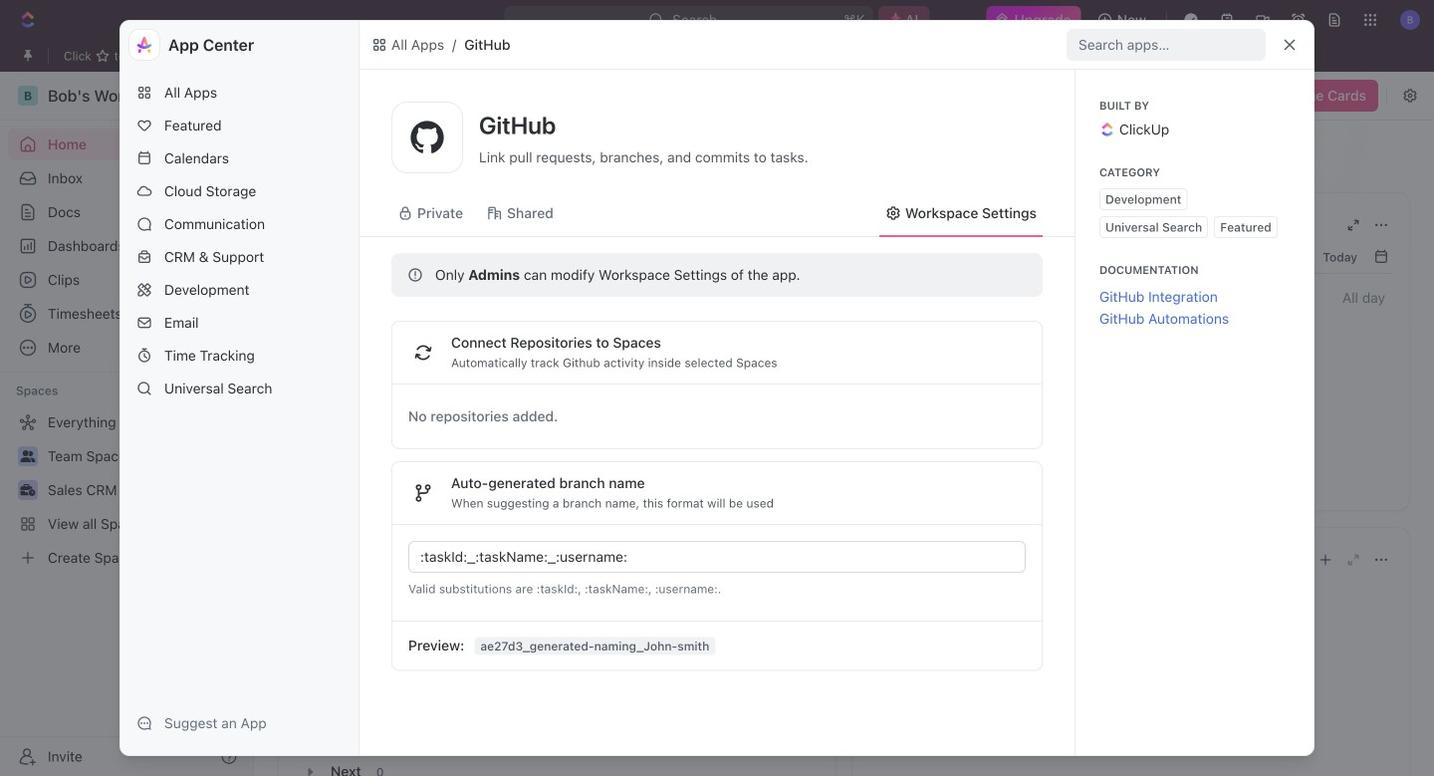 Task type: locate. For each thing, give the bounding box(es) containing it.
sidebar navigation
[[0, 72, 254, 776]]

tree inside 'sidebar' navigation
[[8, 407, 245, 574]]

xr6e7 image
[[398, 205, 414, 221]]

1 horizontal spatial xr6e7 image
[[886, 205, 902, 221]]

tree
[[8, 407, 245, 574]]

dialog
[[120, 20, 1315, 756]]

None field
[[421, 545, 1018, 569]]

xr6e7 image
[[487, 205, 503, 221], [886, 205, 902, 221]]

akvyc image
[[372, 37, 388, 53]]

tab list
[[299, 576, 816, 625]]

0 horizontal spatial xr6e7 image
[[487, 205, 503, 221]]



Task type: describe. For each thing, give the bounding box(es) containing it.
1 xr6e7 image from the left
[[487, 205, 503, 221]]

2 xr6e7 image from the left
[[886, 205, 902, 221]]

Search apps… field
[[1079, 33, 1259, 57]]



Task type: vqa. For each thing, say whether or not it's contained in the screenshot.
sidebar navigation
yes



